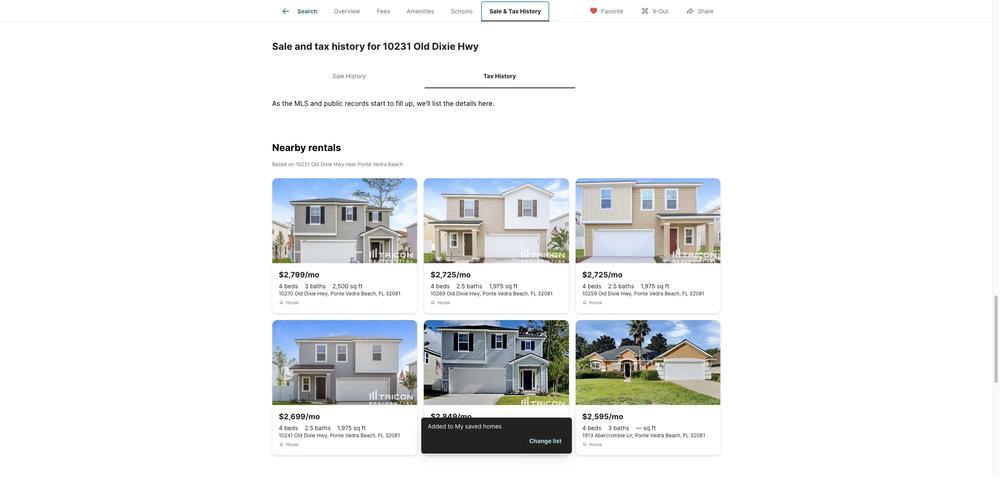 Task type: locate. For each thing, give the bounding box(es) containing it.
hwy, for 10259
[[621, 290, 633, 296]]

1 vertical spatial 2,500 sq ft
[[484, 424, 514, 431]]

history inside "tab"
[[495, 72, 516, 80]]

2.5 baths for 10241
[[305, 424, 331, 431]]

beach,
[[361, 290, 377, 296], [513, 290, 529, 296], [665, 290, 681, 296], [361, 432, 377, 438], [513, 432, 529, 438], [666, 432, 682, 438]]

sale for sale and tax history for 10231 old dixie hwy
[[272, 41, 292, 52]]

4 for 10259 old dixie hwy, ponte vedra beach, fl 32081
[[582, 282, 586, 289]]

/mo for 10259
[[608, 270, 623, 279]]

10231 right for
[[383, 41, 411, 52]]

/mo up 10259 old dixie hwy, ponte vedra beach, fl 32081
[[608, 270, 623, 279]]

beds up 1913
[[588, 424, 602, 431]]

10231
[[383, 41, 411, 52], [296, 161, 310, 167]]

baths
[[310, 282, 326, 289], [467, 282, 482, 289], [619, 282, 634, 289], [315, 424, 331, 431], [462, 424, 478, 431], [614, 424, 629, 431]]

3 baths for $2,799 /mo
[[305, 282, 326, 289]]

1 tab list from the top
[[272, 0, 556, 21]]

up,
[[405, 99, 415, 107]]

vedra for 10250 old dixie hwy, ponte vedra beach, fl 32081
[[498, 432, 512, 438]]

photo of 10241 old dixie hwy, ponte vedra beach, fl 32081 image
[[272, 320, 417, 405]]

1 horizontal spatial 2,500
[[484, 424, 500, 431]]

added to my saved homes
[[428, 422, 502, 430]]

sale
[[490, 8, 502, 15], [272, 41, 292, 52], [333, 72, 344, 80]]

sq up 10269 old dixie hwy, ponte vedra beach, fl 32081
[[505, 282, 512, 289]]

saved
[[465, 422, 482, 430]]

2 horizontal spatial 2.5 baths
[[608, 282, 634, 289]]

3 baths up abercrombie
[[608, 424, 629, 431]]

old for 10241 old dixie hwy, ponte vedra beach, fl 32081
[[294, 432, 302, 438]]

3 down $2,799 /mo
[[305, 282, 308, 289]]

1 horizontal spatial hwy
[[458, 41, 479, 52]]

1 $2,725 from the left
[[431, 270, 456, 279]]

and right mls
[[310, 99, 322, 107]]

0 horizontal spatial 2.5 baths
[[305, 424, 331, 431]]

3 for $2,799
[[305, 282, 308, 289]]

history for tax history
[[495, 72, 516, 80]]

2,500 sq ft
[[332, 282, 363, 289], [484, 424, 514, 431]]

0 vertical spatial sale
[[490, 8, 502, 15]]

the right as
[[282, 99, 292, 107]]

4 beds for 10259
[[582, 282, 602, 289]]

10250 old dixie hwy, ponte vedra beach, fl 32081
[[431, 432, 553, 438]]

ft up 10241 old dixie hwy, ponte vedra beach, fl 32081
[[362, 424, 366, 431]]

2 vertical spatial sale
[[333, 72, 344, 80]]

and left tax
[[295, 41, 312, 52]]

2.5 for 10241
[[305, 424, 313, 431]]

start
[[371, 99, 386, 107]]

beach, for 10241 old dixie hwy, ponte vedra beach, fl 32081
[[361, 432, 377, 438]]

0 horizontal spatial 2.5
[[305, 424, 313, 431]]

photo of 10250 old dixie hwy, ponte vedra beach, fl 32081 image
[[424, 320, 569, 405]]

1 horizontal spatial to
[[448, 422, 453, 430]]

10231 right on
[[296, 161, 310, 167]]

4 beds up 10259
[[582, 282, 602, 289]]

2.5
[[457, 282, 465, 289], [608, 282, 617, 289], [305, 424, 313, 431]]

4 up 10241
[[279, 424, 283, 431]]

1,975 up 10241 old dixie hwy, ponte vedra beach, fl 32081
[[337, 424, 352, 431]]

sale down the search link
[[272, 41, 292, 52]]

1 horizontal spatial $2,725
[[582, 270, 608, 279]]

1 vertical spatial tab list
[[272, 64, 577, 88]]

sq up 10259 old dixie hwy, ponte vedra beach, fl 32081
[[657, 282, 664, 289]]

old
[[414, 41, 430, 52], [311, 161, 319, 167], [295, 290, 303, 296], [447, 290, 455, 296], [598, 290, 607, 296], [294, 432, 302, 438], [447, 432, 455, 438]]

2.5 up 10259 old dixie hwy, ponte vedra beach, fl 32081
[[608, 282, 617, 289]]

4 for 1913 abercrombie ln, ponte vedra beach, fl 32081
[[582, 424, 586, 431]]

and
[[295, 41, 312, 52], [310, 99, 322, 107]]

4 beds for 10270
[[279, 282, 298, 289]]

$2,849
[[431, 412, 457, 421]]

1 horizontal spatial 1,975
[[489, 282, 504, 289]]

vedra for 10269 old dixie hwy, ponte vedra beach, fl 32081
[[498, 290, 512, 296]]

sq up 10270 old dixie hwy, ponte vedra beach, fl 32081
[[350, 282, 357, 289]]

beach, for 10250 old dixie hwy, ponte vedra beach, fl 32081
[[513, 432, 529, 438]]

2.5 baths up 10269 old dixie hwy, ponte vedra beach, fl 32081
[[457, 282, 482, 289]]

beds
[[284, 282, 298, 289], [436, 282, 450, 289], [588, 282, 602, 289], [284, 424, 298, 431], [436, 424, 450, 431], [588, 424, 602, 431]]

3 baths down $2,799 /mo
[[305, 282, 326, 289]]

house down 1913
[[589, 442, 602, 447]]

tax history tab
[[425, 66, 575, 87]]

2,500 sq ft up 10270 old dixie hwy, ponte vedra beach, fl 32081
[[332, 282, 363, 289]]

ft for 10259 old dixie hwy, ponte vedra beach, fl 32081
[[665, 282, 670, 289]]

tab list
[[272, 0, 556, 21], [272, 64, 577, 88]]

2 horizontal spatial 1,975 sq ft
[[641, 282, 670, 289]]

x-
[[653, 7, 659, 14]]

photo of 1913 abercrombie ln, ponte vedra beach, fl 32081 image
[[576, 320, 721, 405]]

old right 10269
[[447, 290, 455, 296]]

vedra
[[373, 161, 387, 167], [346, 290, 360, 296], [498, 290, 512, 296], [650, 290, 663, 296], [345, 432, 359, 438], [498, 432, 512, 438], [650, 432, 664, 438]]

ponte for 10241 old dixie hwy, ponte vedra beach, fl 32081
[[330, 432, 344, 438]]

nearby
[[272, 142, 306, 153]]

ponte for 10269 old dixie hwy, ponte vedra beach, fl 32081
[[483, 290, 496, 296]]

dixie down rentals
[[321, 161, 332, 167]]

house down 10259
[[589, 300, 602, 305]]

tab list containing sale history
[[272, 64, 577, 88]]

3 baths
[[305, 282, 326, 289], [457, 424, 478, 431], [608, 424, 629, 431]]

beds up 10270
[[284, 282, 298, 289]]

1 horizontal spatial 3 baths
[[457, 424, 478, 431]]

nearby rentals
[[272, 142, 341, 153]]

sq right homes
[[502, 424, 509, 431]]

sq up 10241 old dixie hwy, ponte vedra beach, fl 32081
[[354, 424, 360, 431]]

tax
[[315, 41, 329, 52]]

for
[[367, 41, 381, 52]]

1 horizontal spatial 2.5 baths
[[457, 282, 482, 289]]

sale & tax history
[[490, 8, 541, 15]]

x-out
[[653, 7, 669, 14]]

1 horizontal spatial 2.5
[[457, 282, 465, 289]]

2 horizontal spatial 3
[[608, 424, 612, 431]]

schools
[[451, 8, 473, 15]]

$2,725 /mo for 10269
[[431, 270, 471, 279]]

out
[[659, 7, 669, 14]]

0 horizontal spatial 3
[[305, 282, 308, 289]]

4 up 1913
[[582, 424, 586, 431]]

1 vertical spatial 2,500
[[484, 424, 500, 431]]

2 $2,725 /mo from the left
[[582, 270, 623, 279]]

sale inside tab
[[490, 8, 502, 15]]

2.5 baths
[[457, 282, 482, 289], [608, 282, 634, 289], [305, 424, 331, 431]]

4 beds up 10269
[[431, 282, 450, 289]]

0 vertical spatial tab list
[[272, 0, 556, 21]]

3
[[305, 282, 308, 289], [457, 424, 460, 431], [608, 424, 612, 431]]

ft up 10269 old dixie hwy, ponte vedra beach, fl 32081
[[514, 282, 518, 289]]

vedra for 10270 old dixie hwy, ponte vedra beach, fl 32081
[[346, 290, 360, 296]]

3 baths for $2,849 /mo
[[457, 424, 478, 431]]

0 horizontal spatial $2,725 /mo
[[431, 270, 471, 279]]

dixie right 10259
[[608, 290, 620, 296]]

2 tab list from the top
[[272, 64, 577, 88]]

3 up abercrombie
[[608, 424, 612, 431]]

dixie down the $2,699 /mo
[[304, 432, 315, 438]]

the left "details" on the top left
[[443, 99, 454, 107]]

0 horizontal spatial 2,500
[[332, 282, 348, 289]]

2.5 down the $2,699 /mo
[[305, 424, 313, 431]]

0 horizontal spatial 3 baths
[[305, 282, 326, 289]]

0 vertical spatial and
[[295, 41, 312, 52]]

1,975
[[489, 282, 504, 289], [641, 282, 655, 289], [337, 424, 352, 431]]

hwy, down $2,799 /mo
[[317, 290, 329, 296]]

3 for $2,849
[[457, 424, 460, 431]]

0 horizontal spatial sale
[[272, 41, 292, 52]]

0 horizontal spatial 10231
[[296, 161, 310, 167]]

0 horizontal spatial hwy
[[334, 161, 344, 167]]

to left fill
[[388, 99, 394, 107]]

sale & tax history tab
[[481, 1, 550, 21]]

1 horizontal spatial $2,725 /mo
[[582, 270, 623, 279]]

4
[[279, 282, 283, 289], [431, 282, 434, 289], [582, 282, 586, 289], [279, 424, 283, 431], [431, 424, 434, 431], [582, 424, 586, 431]]

0 horizontal spatial to
[[388, 99, 394, 107]]

0 horizontal spatial history
[[346, 72, 366, 80]]

1 horizontal spatial list
[[553, 437, 562, 444]]

beach, for 10269 old dixie hwy, ponte vedra beach, fl 32081
[[513, 290, 529, 296]]

baths up 10259 old dixie hwy, ponte vedra beach, fl 32081
[[619, 282, 634, 289]]

ft for 10241 old dixie hwy, ponte vedra beach, fl 32081
[[362, 424, 366, 431]]

hwy, right 10259
[[621, 290, 633, 296]]

2.5 up 10269 old dixie hwy, ponte vedra beach, fl 32081
[[457, 282, 465, 289]]

10269
[[431, 290, 445, 296]]

10250
[[431, 432, 445, 438]]

sale and tax history for 10231 old dixie hwy
[[272, 41, 479, 52]]

hwy, for 10250
[[469, 432, 481, 438]]

1 horizontal spatial 2,500 sq ft
[[484, 424, 514, 431]]

3 down $2,849 /mo
[[457, 424, 460, 431]]

dixie
[[432, 41, 456, 52], [321, 161, 332, 167], [304, 290, 316, 296], [456, 290, 468, 296], [608, 290, 620, 296], [304, 432, 315, 438], [456, 432, 468, 438]]

beds for 1913
[[588, 424, 602, 431]]

1,975 sq ft
[[489, 282, 518, 289], [641, 282, 670, 289], [337, 424, 366, 431]]

schools tab
[[443, 1, 481, 21]]

2 horizontal spatial 2.5
[[608, 282, 617, 289]]

ft up '1913 abercrombie ln, ponte vedra beach, fl 32081'
[[652, 424, 656, 431]]

1 horizontal spatial tax
[[509, 8, 519, 15]]

vedra for 10259 old dixie hwy, ponte vedra beach, fl 32081
[[650, 290, 663, 296]]

fl for 10259 old dixie hwy, ponte vedra beach, fl 32081
[[682, 290, 688, 296]]

1 horizontal spatial 3
[[457, 424, 460, 431]]

sale for sale history
[[333, 72, 344, 80]]

sq
[[350, 282, 357, 289], [505, 282, 512, 289], [657, 282, 664, 289], [354, 424, 360, 431], [502, 424, 509, 431], [644, 424, 650, 431]]

2,500 up 10270 old dixie hwy, ponte vedra beach, fl 32081
[[332, 282, 348, 289]]

house
[[286, 300, 299, 305], [438, 300, 450, 305], [589, 300, 602, 305], [286, 442, 299, 447], [589, 442, 602, 447]]

sale up public
[[333, 72, 344, 80]]

based
[[272, 161, 287, 167]]

4 up 10270
[[279, 282, 283, 289]]

sq for 10259 old dixie hwy, ponte vedra beach, fl 32081
[[657, 282, 664, 289]]

4 for 10270 old dixie hwy, ponte vedra beach, fl 32081
[[279, 282, 283, 289]]

1913 abercrombie ln, ponte vedra beach, fl 32081
[[582, 432, 705, 438]]

$2,595 /mo
[[582, 412, 623, 421]]

1 vertical spatial tax
[[484, 72, 494, 80]]

1 $2,725 /mo from the left
[[431, 270, 471, 279]]

old right 10241
[[294, 432, 302, 438]]

search link
[[281, 6, 317, 16]]

2 $2,725 from the left
[[582, 270, 608, 279]]

32081 for 10241 old dixie hwy, ponte vedra beach, fl 32081
[[385, 432, 400, 438]]

2 horizontal spatial 1,975
[[641, 282, 655, 289]]

1,975 sq ft up 10241 old dixie hwy, ponte vedra beach, fl 32081
[[337, 424, 366, 431]]

2 horizontal spatial history
[[520, 8, 541, 15]]

house for 10241
[[286, 442, 299, 447]]

1 vertical spatial list
[[553, 437, 562, 444]]

beds up 10269
[[436, 282, 450, 289]]

4 beds up 1913
[[582, 424, 602, 431]]

amenities tab
[[399, 1, 443, 21]]

1913
[[582, 432, 593, 438]]

hwy down the schools tab
[[458, 41, 479, 52]]

change list button
[[526, 433, 565, 449]]

1 the from the left
[[282, 99, 292, 107]]

old right 10259
[[598, 290, 607, 296]]

4 beds up 10250
[[431, 424, 450, 431]]

0 horizontal spatial 1,975 sq ft
[[337, 424, 366, 431]]

baths up 10269 old dixie hwy, ponte vedra beach, fl 32081
[[467, 282, 482, 289]]

house for 10259
[[589, 300, 602, 305]]

ft up 10259 old dixie hwy, ponte vedra beach, fl 32081
[[665, 282, 670, 289]]

old for 10270 old dixie hwy, ponte vedra beach, fl 32081
[[295, 290, 303, 296]]

history
[[520, 8, 541, 15], [346, 72, 366, 80], [495, 72, 516, 80]]

house for 10270
[[286, 300, 299, 305]]

2 horizontal spatial 3 baths
[[608, 424, 629, 431]]

old for 10250 old dixie hwy, ponte vedra beach, fl 32081
[[447, 432, 455, 438]]

4 for 10269 old dixie hwy, ponte vedra beach, fl 32081
[[431, 282, 434, 289]]

sale left &
[[490, 8, 502, 15]]

house down 10270
[[286, 300, 299, 305]]

hwy left near
[[334, 161, 344, 167]]

hwy, right 10269
[[469, 290, 481, 296]]

overview
[[334, 8, 360, 15]]

/mo up abercrombie
[[609, 412, 623, 421]]

3 baths down $2,849 /mo
[[457, 424, 478, 431]]

2.5 baths down the $2,699 /mo
[[305, 424, 331, 431]]

sq for 10269 old dixie hwy, ponte vedra beach, fl 32081
[[505, 282, 512, 289]]

0 vertical spatial 10231
[[383, 41, 411, 52]]

near
[[346, 161, 356, 167]]

fl for 10250 old dixie hwy, ponte vedra beach, fl 32081
[[531, 432, 536, 438]]

$2,725 up 10269
[[431, 270, 456, 279]]

$2,725 /mo
[[431, 270, 471, 279], [582, 270, 623, 279]]

0 vertical spatial to
[[388, 99, 394, 107]]

ponte
[[358, 161, 372, 167], [331, 290, 344, 296], [483, 290, 496, 296], [634, 290, 648, 296], [330, 432, 344, 438], [483, 432, 496, 438], [635, 432, 649, 438]]

tax inside tax history "tab"
[[484, 72, 494, 80]]

0 vertical spatial tax
[[509, 8, 519, 15]]

1 vertical spatial 10231
[[296, 161, 310, 167]]

tax up the here.
[[484, 72, 494, 80]]

baths for 10269
[[467, 282, 482, 289]]

0 horizontal spatial list
[[432, 99, 442, 107]]

hwy,
[[317, 290, 329, 296], [469, 290, 481, 296], [621, 290, 633, 296], [317, 432, 329, 438], [469, 432, 481, 438]]

beds for 10259
[[588, 282, 602, 289]]

photo of 10269 old dixie hwy, ponte vedra beach, fl 32081 image
[[424, 178, 569, 263]]

beds up 10241
[[284, 424, 298, 431]]

ln,
[[627, 432, 634, 438]]

public
[[324, 99, 343, 107]]

tax history
[[484, 72, 516, 80]]

4 beds up 10241
[[279, 424, 298, 431]]

1,975 up 10269 old dixie hwy, ponte vedra beach, fl 32081
[[489, 282, 504, 289]]

1 horizontal spatial history
[[495, 72, 516, 80]]

$2,725
[[431, 270, 456, 279], [582, 270, 608, 279]]

hwy
[[458, 41, 479, 52], [334, 161, 344, 167]]

house for 10269
[[438, 300, 450, 305]]

beds for 10250
[[436, 424, 450, 431]]

alert
[[421, 417, 572, 454]]

$2,725 /mo up 10269
[[431, 270, 471, 279]]

$2,725 for 10259
[[582, 270, 608, 279]]

old down amenities tab
[[414, 41, 430, 52]]

dixie down added to my saved homes on the bottom of the page
[[456, 432, 468, 438]]

—
[[636, 424, 642, 431]]

4 for 10250 old dixie hwy, ponte vedra beach, fl 32081
[[431, 424, 434, 431]]

1 horizontal spatial the
[[443, 99, 454, 107]]

4 up 10259
[[582, 282, 586, 289]]

/mo up 10270 old dixie hwy, ponte vedra beach, fl 32081
[[305, 270, 319, 279]]

2,500 up 10250 old dixie hwy, ponte vedra beach, fl 32081
[[484, 424, 500, 431]]

0 vertical spatial 2,500 sq ft
[[332, 282, 363, 289]]

sq for 10270 old dixie hwy, ponte vedra beach, fl 32081
[[350, 282, 357, 289]]

0 horizontal spatial 1,975
[[337, 424, 352, 431]]

1,975 sq ft up 10269 old dixie hwy, ponte vedra beach, fl 32081
[[489, 282, 518, 289]]

sale inside tab
[[333, 72, 344, 80]]

overview tab
[[326, 1, 369, 21]]

4 beds
[[279, 282, 298, 289], [431, 282, 450, 289], [582, 282, 602, 289], [279, 424, 298, 431], [431, 424, 450, 431], [582, 424, 602, 431]]

2.5 baths for 10269
[[457, 282, 482, 289]]

beds for 10241
[[284, 424, 298, 431]]

2 horizontal spatial sale
[[490, 8, 502, 15]]

2,500
[[332, 282, 348, 289], [484, 424, 500, 431]]

to
[[388, 99, 394, 107], [448, 422, 453, 430]]

$2,725 up 10259
[[582, 270, 608, 279]]

history inside tab
[[346, 72, 366, 80]]

/mo up 10269 old dixie hwy, ponte vedra beach, fl 32081
[[456, 270, 471, 279]]

house down 10269
[[438, 300, 450, 305]]

abercrombie
[[595, 432, 625, 438]]

1 horizontal spatial 1,975 sq ft
[[489, 282, 518, 289]]

the
[[282, 99, 292, 107], [443, 99, 454, 107]]

0 horizontal spatial the
[[282, 99, 292, 107]]

0 vertical spatial 2,500
[[332, 282, 348, 289]]

tax
[[509, 8, 519, 15], [484, 72, 494, 80]]

1,975 up 10259 old dixie hwy, ponte vedra beach, fl 32081
[[641, 282, 655, 289]]

list
[[432, 99, 442, 107], [553, 437, 562, 444]]

history
[[332, 41, 365, 52]]

hwy, for 10269
[[469, 290, 481, 296]]

4 up 10269
[[431, 282, 434, 289]]

tax right &
[[509, 8, 519, 15]]

list right change
[[553, 437, 562, 444]]

ft for 10270 old dixie hwy, ponte vedra beach, fl 32081
[[358, 282, 363, 289]]

ft right homes
[[510, 424, 514, 431]]

to left the my
[[448, 422, 453, 430]]

1 vertical spatial sale
[[272, 41, 292, 52]]

0 horizontal spatial tax
[[484, 72, 494, 80]]

2.5 baths up 10259 old dixie hwy, ponte vedra beach, fl 32081
[[608, 282, 634, 289]]

list right we'll
[[432, 99, 442, 107]]

/mo up added to my saved homes on the bottom of the page
[[457, 412, 472, 421]]

$2,725 /mo up 10259
[[582, 270, 623, 279]]

old right 10270
[[295, 290, 303, 296]]

baths for 1913
[[614, 424, 629, 431]]

$2,595
[[582, 412, 609, 421]]

/mo for 10269
[[456, 270, 471, 279]]

$2,799
[[279, 270, 305, 279]]

1 horizontal spatial sale
[[333, 72, 344, 80]]

4 beds for 10241
[[279, 424, 298, 431]]

ft up 10270 old dixie hwy, ponte vedra beach, fl 32081
[[358, 282, 363, 289]]

beds up 10250
[[436, 424, 450, 431]]

baths down $2,849 /mo
[[462, 424, 478, 431]]

0 horizontal spatial 2,500 sq ft
[[332, 282, 363, 289]]

0 horizontal spatial $2,725
[[431, 270, 456, 279]]

dixie right 10269
[[456, 290, 468, 296]]

1,975 sq ft up 10259 old dixie hwy, ponte vedra beach, fl 32081
[[641, 282, 670, 289]]

32081
[[386, 290, 401, 296], [538, 290, 553, 296], [690, 290, 704, 296], [385, 432, 400, 438], [538, 432, 553, 438], [691, 432, 705, 438]]

baths up 10241 old dixie hwy, ponte vedra beach, fl 32081
[[315, 424, 331, 431]]

2,500 sq ft up 10250 old dixie hwy, ponte vedra beach, fl 32081
[[484, 424, 514, 431]]

4 beds up 10270
[[279, 282, 298, 289]]

baths down $2,799 /mo
[[310, 282, 326, 289]]

1,975 for 10269
[[489, 282, 504, 289]]

4 up 10250
[[431, 424, 434, 431]]



Task type: describe. For each thing, give the bounding box(es) containing it.
x-out button
[[634, 2, 676, 19]]

details
[[456, 99, 477, 107]]

fees
[[377, 8, 390, 15]]

0 vertical spatial list
[[432, 99, 442, 107]]

2.5 baths for 10259
[[608, 282, 634, 289]]

$2,725 for 10269
[[431, 270, 456, 279]]

share
[[698, 7, 714, 14]]

1,975 for 10241
[[337, 424, 352, 431]]

share button
[[679, 2, 721, 19]]

old down nearby rentals
[[311, 161, 319, 167]]

— sq ft
[[636, 424, 656, 431]]

fl for 10270 old dixie hwy, ponte vedra beach, fl 32081
[[379, 290, 384, 296]]

baths for 10270
[[310, 282, 326, 289]]

ft for 10269 old dixie hwy, ponte vedra beach, fl 32081
[[514, 282, 518, 289]]

/mo for 10250
[[457, 412, 472, 421]]

4 for 10241 old dixie hwy, ponte vedra beach, fl 32081
[[279, 424, 283, 431]]

1 vertical spatial and
[[310, 99, 322, 107]]

32081 for 10250 old dixie hwy, ponte vedra beach, fl 32081
[[538, 432, 553, 438]]

old for 10259 old dixie hwy, ponte vedra beach, fl 32081
[[598, 290, 607, 296]]

list inside button
[[553, 437, 562, 444]]

as
[[272, 99, 280, 107]]

house for 1913
[[589, 442, 602, 447]]

ponte for 10250 old dixie hwy, ponte vedra beach, fl 32081
[[483, 432, 496, 438]]

ponte for 10259 old dixie hwy, ponte vedra beach, fl 32081
[[634, 290, 648, 296]]

rentals
[[308, 142, 341, 153]]

old for 10269 old dixie hwy, ponte vedra beach, fl 32081
[[447, 290, 455, 296]]

3 baths for $2,595 /mo
[[608, 424, 629, 431]]

1 vertical spatial to
[[448, 422, 453, 430]]

fees tab
[[369, 1, 399, 21]]

2.5 for 10259
[[608, 282, 617, 289]]

/mo for 10270
[[305, 270, 319, 279]]

on
[[288, 161, 294, 167]]

sale history
[[333, 72, 366, 80]]

change list
[[529, 437, 562, 444]]

10241 old dixie hwy, ponte vedra beach, fl 32081
[[279, 432, 400, 438]]

10259
[[582, 290, 597, 296]]

fill
[[396, 99, 403, 107]]

2.5 for 10269
[[457, 282, 465, 289]]

2,500 sq ft for $2,799 /mo
[[332, 282, 363, 289]]

dixie for 10269 old dixie hwy, ponte vedra beach, fl 32081
[[456, 290, 468, 296]]

4 beds for 1913
[[582, 424, 602, 431]]

photo of 10270 old dixie hwy, ponte vedra beach, fl 32081 image
[[272, 178, 417, 263]]

dixie down the schools tab
[[432, 41, 456, 52]]

10259 old dixie hwy, ponte vedra beach, fl 32081
[[582, 290, 704, 296]]

1,975 sq ft for 10269 old dixie hwy, ponte vedra beach, fl 32081
[[489, 282, 518, 289]]

32081 for 10270 old dixie hwy, ponte vedra beach, fl 32081
[[386, 290, 401, 296]]

2,500 for $2,799 /mo
[[332, 282, 348, 289]]

tax inside sale & tax history tab
[[509, 8, 519, 15]]

tab list containing search
[[272, 0, 556, 21]]

baths for 10241
[[315, 424, 331, 431]]

/mo for 10241
[[306, 412, 320, 421]]

my
[[455, 422, 464, 430]]

1,975 sq ft for 10259 old dixie hwy, ponte vedra beach, fl 32081
[[641, 282, 670, 289]]

4 beds for 10269
[[431, 282, 450, 289]]

history for sale history
[[346, 72, 366, 80]]

dixie for 10241 old dixie hwy, ponte vedra beach, fl 32081
[[304, 432, 315, 438]]

dixie for 10259 old dixie hwy, ponte vedra beach, fl 32081
[[608, 290, 620, 296]]

10270 old dixie hwy, ponte vedra beach, fl 32081
[[279, 290, 401, 296]]

baths for 10259
[[619, 282, 634, 289]]

4 beds for 10250
[[431, 424, 450, 431]]

2,500 for $2,849 /mo
[[484, 424, 500, 431]]

sq for 10250 old dixie hwy, ponte vedra beach, fl 32081
[[502, 424, 509, 431]]

10241
[[279, 432, 293, 438]]

dixie for 10270 old dixie hwy, ponte vedra beach, fl 32081
[[304, 290, 316, 296]]

beds for 10269
[[436, 282, 450, 289]]

2 the from the left
[[443, 99, 454, 107]]

beach, for 10259 old dixie hwy, ponte vedra beach, fl 32081
[[665, 290, 681, 296]]

amenities
[[407, 8, 434, 15]]

sq for 10241 old dixie hwy, ponte vedra beach, fl 32081
[[354, 424, 360, 431]]

$2,725 /mo for 10259
[[582, 270, 623, 279]]

history inside tab
[[520, 8, 541, 15]]

3 for $2,595
[[608, 424, 612, 431]]

1 horizontal spatial 10231
[[383, 41, 411, 52]]

$2,699
[[279, 412, 306, 421]]

$2,699 /mo
[[279, 412, 320, 421]]

1,975 for 10259
[[641, 282, 655, 289]]

baths for 10250
[[462, 424, 478, 431]]

hwy, for 10241
[[317, 432, 329, 438]]

10269 old dixie hwy, ponte vedra beach, fl 32081
[[431, 290, 553, 296]]

beach
[[388, 161, 403, 167]]

favorite button
[[583, 2, 631, 19]]

based on 10231 old dixie hwy near ponte vedra beach
[[272, 161, 403, 167]]

photo of 10259 old dixie hwy, ponte vedra beach, fl 32081 image
[[576, 178, 721, 263]]

alert containing added to my saved homes
[[421, 417, 572, 454]]

records
[[345, 99, 369, 107]]

beds for 10270
[[284, 282, 298, 289]]

sale history tab
[[274, 66, 425, 87]]

&
[[503, 8, 507, 15]]

hwy, for 10270
[[317, 290, 329, 296]]

favorite
[[601, 7, 623, 14]]

as the mls and public records start to fill up, we'll list the details here.
[[272, 99, 494, 107]]

ponte for 10270 old dixie hwy, ponte vedra beach, fl 32081
[[331, 290, 344, 296]]

sale for sale & tax history
[[490, 8, 502, 15]]

32081 for 10269 old dixie hwy, ponte vedra beach, fl 32081
[[538, 290, 553, 296]]

homes
[[483, 422, 502, 430]]

search
[[297, 8, 317, 15]]

change
[[529, 437, 552, 444]]

fl for 10241 old dixie hwy, ponte vedra beach, fl 32081
[[378, 432, 384, 438]]

32081 for 10259 old dixie hwy, ponte vedra beach, fl 32081
[[690, 290, 704, 296]]

sq right —
[[644, 424, 650, 431]]

we'll
[[417, 99, 431, 107]]

$2,849 /mo
[[431, 412, 472, 421]]

added
[[428, 422, 446, 430]]

fl for 10269 old dixie hwy, ponte vedra beach, fl 32081
[[531, 290, 537, 296]]

$2,799 /mo
[[279, 270, 319, 279]]

vedra for 10241 old dixie hwy, ponte vedra beach, fl 32081
[[345, 432, 359, 438]]

here.
[[478, 99, 494, 107]]

dixie for 10250 old dixie hwy, ponte vedra beach, fl 32081
[[456, 432, 468, 438]]

10270
[[279, 290, 293, 296]]

mls
[[294, 99, 308, 107]]

1 vertical spatial hwy
[[334, 161, 344, 167]]

ft for 10250 old dixie hwy, ponte vedra beach, fl 32081
[[510, 424, 514, 431]]

/mo for 1913
[[609, 412, 623, 421]]

beach, for 10270 old dixie hwy, ponte vedra beach, fl 32081
[[361, 290, 377, 296]]

0 vertical spatial hwy
[[458, 41, 479, 52]]



Task type: vqa. For each thing, say whether or not it's contained in the screenshot.


